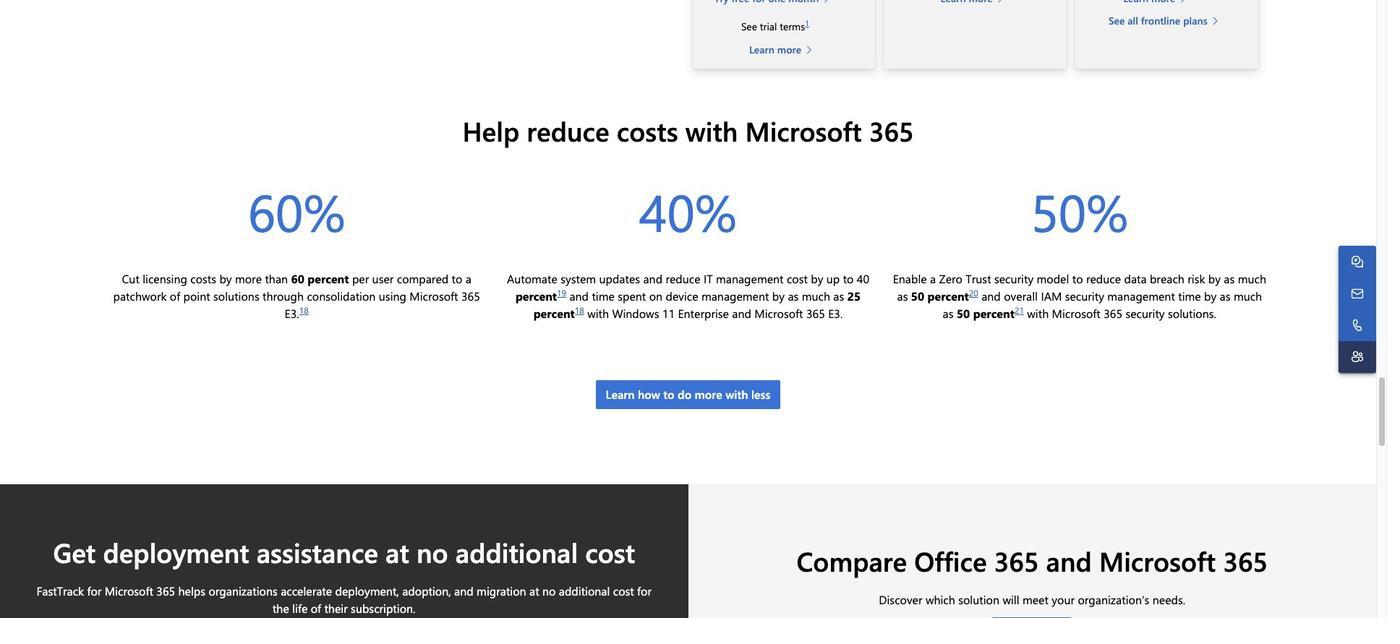 Task type: locate. For each thing, give the bounding box(es) containing it.
consolidation
[[307, 288, 376, 303]]

1 horizontal spatial 18 link
[[575, 304, 584, 316]]

more
[[777, 42, 802, 56], [235, 271, 262, 286], [695, 387, 722, 402]]

with
[[686, 113, 738, 148], [587, 306, 609, 321], [1027, 306, 1049, 321], [726, 387, 748, 402]]

365 inside 18 with windows 11 enterprise and microsoft 365 e3.
[[806, 306, 825, 321]]

e3. down through
[[285, 306, 299, 321]]

50 down '20'
[[957, 306, 970, 321]]

to right model
[[1072, 271, 1083, 286]]

1 horizontal spatial more
[[695, 387, 722, 402]]

trust
[[966, 271, 991, 286]]

security for microsoft
[[1126, 306, 1165, 321]]

0 horizontal spatial 18 link
[[299, 304, 309, 316]]

will
[[1003, 592, 1020, 608]]

and up on at the top
[[643, 271, 663, 286]]

their
[[324, 601, 348, 616]]

no right migration
[[542, 584, 556, 599]]

0 vertical spatial cost
[[787, 271, 808, 286]]

assistance
[[257, 534, 378, 570]]

with microsoft 365 security solutions.
[[1027, 306, 1217, 321]]

percent down 'automate'
[[516, 288, 557, 303]]

and up 50 percent 21
[[982, 288, 1001, 303]]

percent up consolidation
[[308, 271, 349, 286]]

see all frontline plans link
[[1109, 13, 1225, 28]]

0 vertical spatial security
[[995, 271, 1034, 286]]

and right adoption,
[[454, 584, 474, 599]]

at
[[386, 534, 409, 570], [529, 584, 539, 599]]

more right do
[[695, 387, 722, 402]]

to right "compared" in the top left of the page
[[452, 271, 462, 286]]

time
[[592, 288, 615, 303], [1178, 288, 1201, 303]]

of inside per user compared to a patchwork of point solutions through consolidation using microsoft 365 e3.
[[170, 288, 180, 303]]

1 horizontal spatial for
[[637, 584, 652, 599]]

subscription.
[[351, 601, 416, 616]]

50 inside 50 percent 20
[[911, 288, 925, 303]]

up
[[827, 271, 840, 286]]

no
[[417, 534, 448, 570], [542, 584, 556, 599]]

no up adoption,
[[417, 534, 448, 570]]

security right iam at the top of page
[[1065, 288, 1104, 303]]

than
[[265, 271, 288, 286]]

0 vertical spatial no
[[417, 534, 448, 570]]

1 vertical spatial more
[[235, 271, 262, 286]]

0 horizontal spatial 50
[[911, 288, 925, 303]]

2 18 link from the left
[[575, 304, 584, 316]]

0 vertical spatial additional
[[456, 534, 578, 570]]

security inside enable a zero trust security model to reduce data breach risk by as much as
[[995, 271, 1034, 286]]

1 horizontal spatial no
[[542, 584, 556, 599]]

1 vertical spatial additional
[[559, 584, 610, 599]]

see for see all frontline plans
[[1109, 14, 1125, 27]]

1 horizontal spatial at
[[529, 584, 539, 599]]

cost inside fasttrack for microsoft 365 helps organizations accelerate deployment, adoption, and migration at no additional cost for the life of their subscription.
[[613, 584, 634, 599]]

learn inside learn more link
[[749, 42, 775, 56]]

18 link down through
[[299, 304, 309, 316]]

security for overall
[[1065, 288, 1104, 303]]

2 a from the left
[[930, 271, 936, 286]]

18 down through
[[299, 304, 309, 316]]

18 inside 18 with windows 11 enterprise and microsoft 365 e3.
[[575, 304, 584, 316]]

solutions
[[213, 288, 259, 303]]

at right migration
[[529, 584, 539, 599]]

1 vertical spatial of
[[311, 601, 321, 616]]

percent inside 25 percent
[[534, 306, 575, 321]]

0 vertical spatial more
[[777, 42, 802, 56]]

discover which solution will meet your organization's needs.
[[879, 592, 1186, 608]]

1 18 link from the left
[[299, 304, 309, 316]]

and inside and overall iam security management time by as much as
[[982, 288, 1001, 303]]

to inside 'automate system updates and reduce it management cost by up to 40 percent 19 and time spent on device management by as much as'
[[843, 271, 854, 286]]

with inside 18 with windows 11 enterprise and microsoft 365 e3.
[[587, 306, 609, 321]]

to inside enable a zero trust security model to reduce data breach risk by as much as
[[1072, 271, 1083, 286]]

help reduce costs with microsoft 365
[[462, 113, 914, 148]]

a left zero
[[930, 271, 936, 286]]

see left "trial"
[[741, 19, 757, 33]]

1 horizontal spatial time
[[1178, 288, 1201, 303]]

security down data
[[1126, 306, 1165, 321]]

percent inside 50 percent 21
[[973, 306, 1015, 321]]

to
[[452, 271, 462, 286], [843, 271, 854, 286], [1072, 271, 1083, 286], [663, 387, 675, 402]]

0 horizontal spatial costs
[[190, 271, 216, 286]]

and
[[643, 271, 663, 286], [570, 288, 589, 303], [982, 288, 1001, 303], [732, 306, 751, 321], [1046, 543, 1092, 578], [454, 584, 474, 599]]

1 horizontal spatial security
[[1065, 288, 1104, 303]]

security up overall at top right
[[995, 271, 1034, 286]]

50 inside 50 percent 21
[[957, 306, 970, 321]]

percent for 50 percent 20
[[928, 288, 969, 303]]

1 horizontal spatial 50
[[957, 306, 970, 321]]

learn down "trial"
[[749, 42, 775, 56]]

1 horizontal spatial reduce
[[666, 271, 701, 286]]

percent for 25 percent
[[534, 306, 575, 321]]

percent inside 'automate system updates and reduce it management cost by up to 40 percent 19 and time spent on device management by as much as'
[[516, 288, 557, 303]]

much
[[1238, 271, 1266, 286], [802, 288, 830, 303], [1234, 288, 1262, 303]]

1 for from the left
[[87, 584, 102, 599]]

365
[[869, 113, 914, 148], [461, 288, 480, 303], [806, 306, 825, 321], [1104, 306, 1123, 321], [994, 543, 1039, 578], [1223, 543, 1268, 578], [156, 584, 175, 599]]

time up solutions.
[[1178, 288, 1201, 303]]

see
[[1109, 14, 1125, 27], [741, 19, 757, 33]]

it
[[704, 271, 713, 286]]

which
[[926, 592, 955, 608]]

learn left the how
[[606, 387, 635, 402]]

security inside and overall iam security management time by as much as
[[1065, 288, 1104, 303]]

overall
[[1004, 288, 1038, 303]]

0 horizontal spatial at
[[386, 534, 409, 570]]

0 horizontal spatial 18
[[299, 304, 309, 316]]

0 horizontal spatial more
[[235, 271, 262, 286]]

more up solutions
[[235, 271, 262, 286]]

a right "compared" in the top left of the page
[[466, 271, 472, 286]]

percent down zero
[[928, 288, 969, 303]]

at up adoption,
[[386, 534, 409, 570]]

of right life
[[311, 601, 321, 616]]

1 horizontal spatial learn
[[749, 42, 775, 56]]

of down licensing
[[170, 288, 180, 303]]

by inside and overall iam security management time by as much as
[[1204, 288, 1217, 303]]

2 horizontal spatial security
[[1126, 306, 1165, 321]]

0 vertical spatial costs
[[617, 113, 678, 148]]

get
[[53, 534, 96, 570]]

1 horizontal spatial a
[[930, 271, 936, 286]]

management down data
[[1108, 288, 1175, 303]]

1 vertical spatial no
[[542, 584, 556, 599]]

0 horizontal spatial e3.
[[285, 306, 299, 321]]

a inside enable a zero trust security model to reduce data breach risk by as much as
[[930, 271, 936, 286]]

1 vertical spatial learn
[[606, 387, 635, 402]]

2 e3. from the left
[[828, 306, 843, 321]]

microsoft inside 18 with windows 11 enterprise and microsoft 365 e3.
[[755, 306, 803, 321]]

reduce inside enable a zero trust security model to reduce data breach risk by as much as
[[1086, 271, 1121, 286]]

19
[[557, 287, 566, 298]]

0 horizontal spatial see
[[741, 19, 757, 33]]

50 down the enable
[[911, 288, 925, 303]]

0 horizontal spatial no
[[417, 534, 448, 570]]

learn for learn how to do more with less
[[606, 387, 635, 402]]

1 horizontal spatial costs
[[617, 113, 678, 148]]

for
[[87, 584, 102, 599], [637, 584, 652, 599]]

2 vertical spatial cost
[[613, 584, 634, 599]]

0 vertical spatial of
[[170, 288, 180, 303]]

learn for learn more
[[749, 42, 775, 56]]

1 18 from the left
[[299, 304, 309, 316]]

your
[[1052, 592, 1075, 608]]

accelerate
[[281, 584, 332, 599]]

0 horizontal spatial a
[[466, 271, 472, 286]]

and right enterprise
[[732, 306, 751, 321]]

1 a from the left
[[466, 271, 472, 286]]

fasttrack for microsoft 365 helps organizations accelerate deployment, adoption, and migration at no additional cost for the life of their subscription.
[[36, 584, 652, 616]]

more for learn how to do more with less
[[695, 387, 722, 402]]

1 vertical spatial 50
[[957, 306, 970, 321]]

much inside enable a zero trust security model to reduce data breach risk by as much as
[[1238, 271, 1266, 286]]

solutions.
[[1168, 306, 1217, 321]]

less
[[751, 387, 771, 402]]

automate
[[507, 271, 558, 286]]

1 horizontal spatial e3.
[[828, 306, 843, 321]]

0 vertical spatial at
[[386, 534, 409, 570]]

additional
[[456, 534, 578, 570], [559, 584, 610, 599]]

1 horizontal spatial see
[[1109, 14, 1125, 27]]

2 time from the left
[[1178, 288, 1201, 303]]

using
[[379, 288, 406, 303]]

18 down 'system'
[[575, 304, 584, 316]]

percent down 19
[[534, 306, 575, 321]]

more down terms
[[777, 42, 802, 56]]

0 vertical spatial 50
[[911, 288, 925, 303]]

management up 18 with windows 11 enterprise and microsoft 365 e3.
[[702, 288, 769, 303]]

2 for from the left
[[637, 584, 652, 599]]

iam
[[1041, 288, 1062, 303]]

e3. down up on the right of the page
[[828, 306, 843, 321]]

0 vertical spatial learn
[[749, 42, 775, 56]]

1 horizontal spatial of
[[311, 601, 321, 616]]

1 horizontal spatial 18
[[575, 304, 584, 316]]

0 horizontal spatial of
[[170, 288, 180, 303]]

18 link
[[299, 304, 309, 316], [575, 304, 584, 316]]

and inside 18 with windows 11 enterprise and microsoft 365 e3.
[[732, 306, 751, 321]]

1 e3. from the left
[[285, 306, 299, 321]]

at inside fasttrack for microsoft 365 helps organizations accelerate deployment, adoption, and migration at no additional cost for the life of their subscription.
[[529, 584, 539, 599]]

as
[[1224, 271, 1235, 286], [788, 288, 799, 303], [834, 288, 844, 303], [897, 288, 908, 303], [1220, 288, 1231, 303], [943, 306, 954, 321]]

0 horizontal spatial security
[[995, 271, 1034, 286]]

2 vertical spatial security
[[1126, 306, 1165, 321]]

compare office 365 and microsoft 365
[[797, 543, 1268, 578]]

of
[[170, 288, 180, 303], [311, 601, 321, 616]]

management inside and overall iam security management time by as much as
[[1108, 288, 1175, 303]]

time down updates
[[592, 288, 615, 303]]

by right the risk
[[1209, 271, 1221, 286]]

18
[[299, 304, 309, 316], [575, 304, 584, 316]]

learn inside learn how to do more with less link
[[606, 387, 635, 402]]

1 time from the left
[[592, 288, 615, 303]]

see left all
[[1109, 14, 1125, 27]]

microsoft
[[745, 113, 862, 148], [410, 288, 458, 303], [755, 306, 803, 321], [1052, 306, 1101, 321], [1099, 543, 1216, 578], [105, 584, 153, 599]]

2 horizontal spatial reduce
[[1086, 271, 1121, 286]]

management
[[716, 271, 784, 286], [702, 288, 769, 303], [1108, 288, 1175, 303]]

through
[[263, 288, 304, 303]]

by up solutions
[[219, 271, 232, 286]]

0 horizontal spatial learn
[[606, 387, 635, 402]]

2 18 from the left
[[575, 304, 584, 316]]

1 vertical spatial security
[[1065, 288, 1104, 303]]

18 link down 'system'
[[575, 304, 584, 316]]

costs for by
[[190, 271, 216, 286]]

0 horizontal spatial time
[[592, 288, 615, 303]]

and down 'system'
[[570, 288, 589, 303]]

help
[[462, 113, 519, 148]]

no inside fasttrack for microsoft 365 helps organizations accelerate deployment, adoption, and migration at no additional cost for the life of their subscription.
[[542, 584, 556, 599]]

by down the risk
[[1204, 288, 1217, 303]]

1 vertical spatial costs
[[190, 271, 216, 286]]

0 horizontal spatial for
[[87, 584, 102, 599]]

security
[[995, 271, 1034, 286], [1065, 288, 1104, 303], [1126, 306, 1165, 321]]

50
[[911, 288, 925, 303], [957, 306, 970, 321]]

18 for 18 with windows 11 enterprise and microsoft 365 e3.
[[575, 304, 584, 316]]

1 vertical spatial at
[[529, 584, 539, 599]]

percent inside 50 percent 20
[[928, 288, 969, 303]]

to left 40
[[843, 271, 854, 286]]

adoption,
[[402, 584, 451, 599]]

2 vertical spatial more
[[695, 387, 722, 402]]

costs
[[617, 113, 678, 148], [190, 271, 216, 286]]

percent down "20" link
[[973, 306, 1015, 321]]

fasttrack
[[36, 584, 84, 599]]

all
[[1128, 14, 1138, 27]]

e3.
[[285, 306, 299, 321], [828, 306, 843, 321]]

user
[[372, 271, 394, 286]]

cut
[[122, 271, 139, 286]]

a inside per user compared to a patchwork of point solutions through consolidation using microsoft 365 e3.
[[466, 271, 472, 286]]



Task type: vqa. For each thing, say whether or not it's contained in the screenshot.
through
yes



Task type: describe. For each thing, give the bounding box(es) containing it.
11
[[662, 306, 675, 321]]

learn how to do more with less link
[[596, 380, 781, 409]]

see for see trial terms
[[741, 19, 757, 33]]

life
[[292, 601, 308, 616]]

risk
[[1188, 271, 1205, 286]]

2 horizontal spatial more
[[777, 42, 802, 56]]

helps
[[178, 584, 205, 599]]

by left up on the right of the page
[[811, 271, 823, 286]]

18 for 18
[[299, 304, 309, 316]]

plans
[[1183, 14, 1208, 27]]

learn more
[[749, 42, 802, 56]]

compared
[[397, 271, 449, 286]]

management right it
[[716, 271, 784, 286]]

the
[[273, 601, 289, 616]]

cost inside 'automate system updates and reduce it management cost by up to 40 percent 19 and time spent on device management by as much as'
[[787, 271, 808, 286]]

to left do
[[663, 387, 675, 402]]

per
[[352, 271, 369, 286]]

deployment
[[103, 534, 249, 570]]

50 percent 20
[[911, 287, 978, 303]]

much inside and overall iam security management time by as much as
[[1234, 288, 1262, 303]]

time inside and overall iam security management time by as much as
[[1178, 288, 1201, 303]]

microsoft inside per user compared to a patchwork of point solutions through consolidation using microsoft 365 e3.
[[410, 288, 458, 303]]

updates
[[599, 271, 640, 286]]

see all frontline plans
[[1109, 14, 1208, 27]]

additional inside fasttrack for microsoft 365 helps organizations accelerate deployment, adoption, and migration at no additional cost for the life of their subscription.
[[559, 584, 610, 599]]

do
[[678, 387, 692, 402]]

50 percent 21
[[957, 304, 1024, 321]]

how
[[638, 387, 660, 402]]

25
[[847, 288, 861, 303]]

enable
[[893, 271, 927, 286]]

and overall iam security management time by as much as
[[943, 288, 1262, 321]]

solution
[[959, 592, 1000, 608]]

see trial terms
[[741, 19, 805, 33]]

to inside per user compared to a patchwork of point solutions through consolidation using microsoft 365 e3.
[[452, 271, 462, 286]]

enterprise
[[678, 306, 729, 321]]

50 for 50 percent 21
[[957, 306, 970, 321]]

cut licensing costs by more than 60 percent
[[122, 271, 349, 286]]

365 inside per user compared to a patchwork of point solutions through consolidation using microsoft 365 e3.
[[461, 288, 480, 303]]

breach
[[1150, 271, 1185, 286]]

model
[[1037, 271, 1069, 286]]

get deployment assistance at no additional cost
[[53, 534, 635, 570]]

trial
[[760, 19, 777, 33]]

40
[[857, 271, 869, 286]]

50%
[[1031, 177, 1128, 245]]

1 vertical spatial cost
[[585, 534, 635, 570]]

system
[[561, 271, 596, 286]]

deployment,
[[335, 584, 399, 599]]

e3. inside 18 with windows 11 enterprise and microsoft 365 e3.
[[828, 306, 843, 321]]

by up 18 with windows 11 enterprise and microsoft 365 e3.
[[772, 288, 785, 303]]

reduce inside 'automate system updates and reduce it management cost by up to 40 percent 19 and time spent on device management by as much as'
[[666, 271, 701, 286]]

of inside fasttrack for microsoft 365 helps organizations accelerate deployment, adoption, and migration at no additional cost for the life of their subscription.
[[311, 601, 321, 616]]

compare
[[797, 543, 907, 578]]

spent
[[618, 288, 646, 303]]

learn more link
[[749, 42, 819, 57]]

licensing
[[143, 271, 187, 286]]

by inside enable a zero trust security model to reduce data breach risk by as much as
[[1209, 271, 1221, 286]]

organizations
[[209, 584, 278, 599]]

percent for 50 percent 21
[[973, 306, 1015, 321]]

learn how to do more with less
[[606, 387, 771, 402]]

discover
[[879, 592, 923, 608]]

18 with windows 11 enterprise and microsoft 365 e3.
[[575, 304, 843, 321]]

zero
[[939, 271, 963, 286]]

much inside 'automate system updates and reduce it management cost by up to 40 percent 19 and time spent on device management by as much as'
[[802, 288, 830, 303]]

data
[[1124, 271, 1147, 286]]

frontline
[[1141, 14, 1181, 27]]

meet
[[1023, 592, 1049, 608]]

migration
[[477, 584, 526, 599]]

on
[[649, 288, 663, 303]]

device
[[666, 288, 698, 303]]

0 horizontal spatial reduce
[[527, 113, 610, 148]]

patchwork
[[113, 288, 167, 303]]

terms
[[780, 19, 805, 33]]

19 link
[[557, 287, 566, 298]]

needs.
[[1153, 592, 1186, 608]]

and up your
[[1046, 543, 1092, 578]]

20 link
[[969, 287, 978, 298]]

per user compared to a patchwork of point solutions through consolidation using microsoft 365 e3.
[[113, 271, 480, 321]]

costs for with
[[617, 113, 678, 148]]

microsoft inside fasttrack for microsoft 365 helps organizations accelerate deployment, adoption, and migration at no additional cost for the life of their subscription.
[[105, 584, 153, 599]]

40%
[[640, 177, 737, 245]]

point
[[183, 288, 210, 303]]

e3. inside per user compared to a patchwork of point solutions through consolidation using microsoft 365 e3.
[[285, 306, 299, 321]]

more for cut licensing costs by more than 60 percent
[[235, 271, 262, 286]]

60%
[[248, 177, 345, 245]]

25 percent
[[534, 288, 861, 321]]

enable a zero trust security model to reduce data breach risk by as much as
[[893, 271, 1266, 303]]

60
[[291, 271, 304, 286]]

365 inside fasttrack for microsoft 365 helps organizations accelerate deployment, adoption, and migration at no additional cost for the life of their subscription.
[[156, 584, 175, 599]]

50 for 50 percent 20
[[911, 288, 925, 303]]

and inside fasttrack for microsoft 365 helps organizations accelerate deployment, adoption, and migration at no additional cost for the life of their subscription.
[[454, 584, 474, 599]]

automate system updates and reduce it management cost by up to 40 percent 19 and time spent on device management by as much as
[[507, 271, 869, 303]]

21
[[1015, 304, 1024, 316]]

windows
[[612, 306, 659, 321]]

time inside 'automate system updates and reduce it management cost by up to 40 percent 19 and time spent on device management by as much as'
[[592, 288, 615, 303]]

office
[[915, 543, 987, 578]]

20
[[969, 287, 978, 298]]

organization's
[[1078, 592, 1150, 608]]

21 link
[[1015, 304, 1024, 316]]



